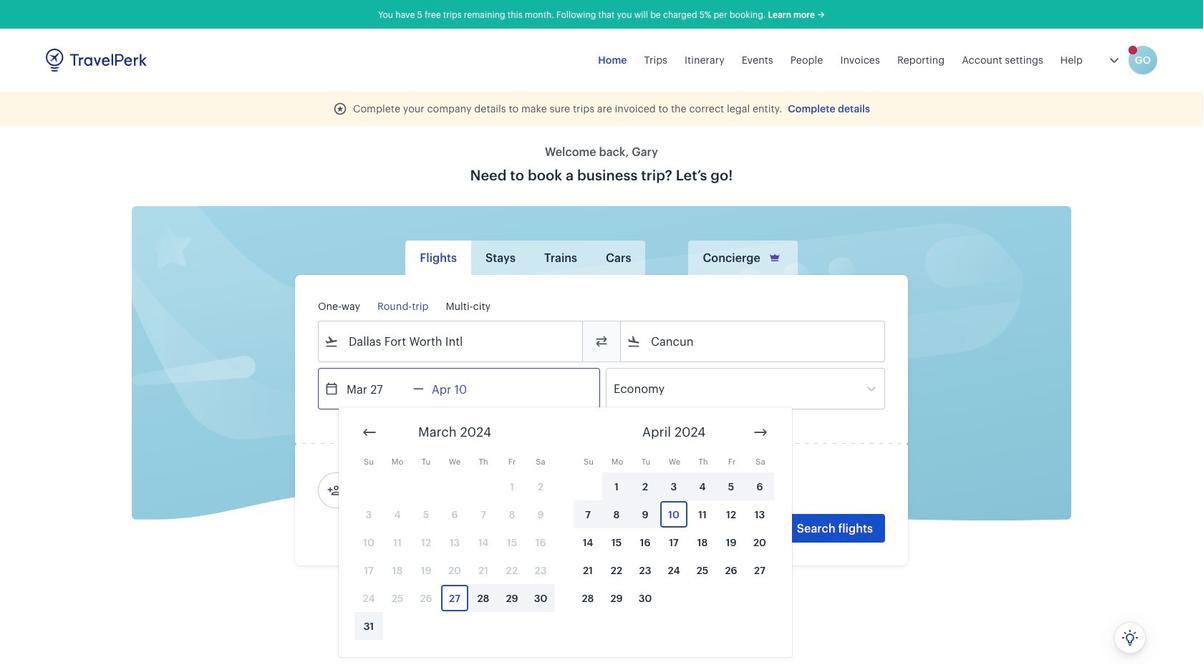 Task type: vqa. For each thing, say whether or not it's contained in the screenshot.
THE MOVE BACKWARD TO SWITCH TO THE PREVIOUS MONTH. icon
yes



Task type: describe. For each thing, give the bounding box(es) containing it.
move backward to switch to the previous month. image
[[361, 424, 378, 441]]

Return text field
[[424, 369, 498, 409]]

Add first traveler search field
[[342, 479, 491, 502]]

calendar application
[[339, 408, 1204, 658]]



Task type: locate. For each thing, give the bounding box(es) containing it.
From search field
[[339, 330, 564, 353]]

To search field
[[641, 330, 866, 353]]

move forward to switch to the next month. image
[[752, 424, 769, 441]]

Depart text field
[[339, 369, 413, 409]]



